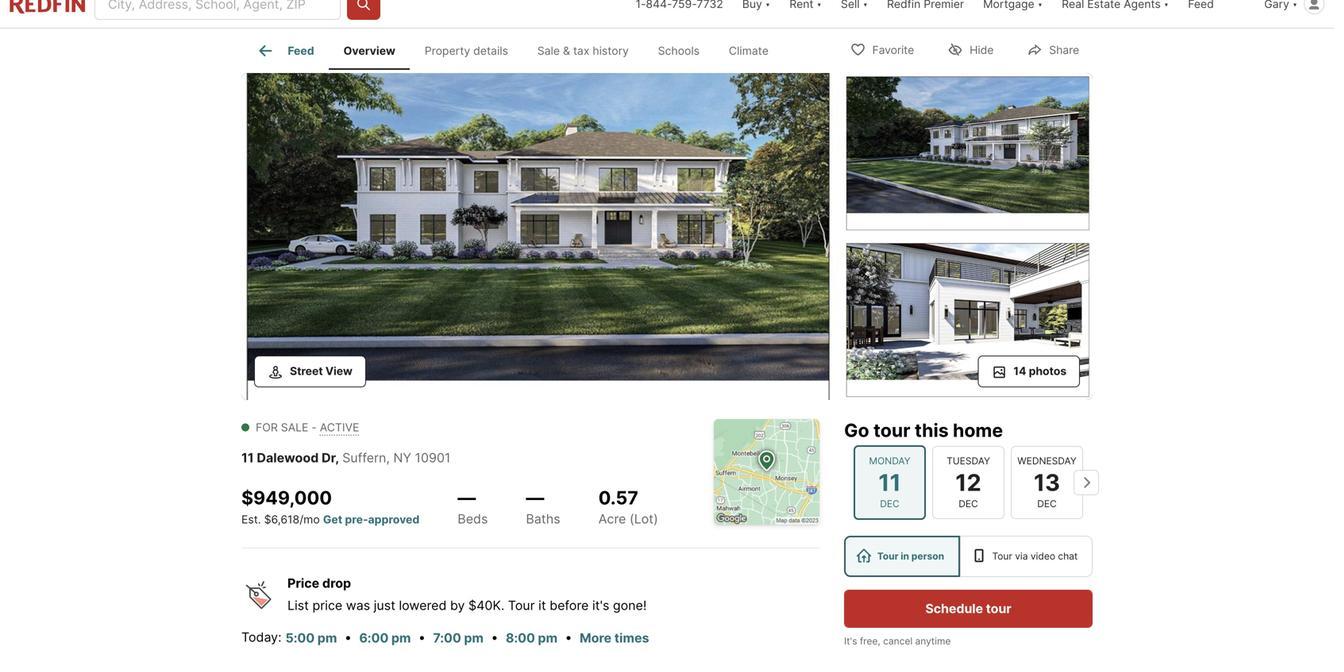 Task type: locate. For each thing, give the bounding box(es) containing it.
2 horizontal spatial tour
[[993, 551, 1013, 563]]

dec
[[881, 499, 900, 510], [959, 499, 979, 510], [1038, 499, 1057, 510]]

dec down the 13
[[1038, 499, 1057, 510]]

11 down the monday
[[879, 469, 902, 497]]

tour up the monday
[[874, 420, 911, 442]]

dr
[[322, 451, 336, 466]]

3 pm from the left
[[464, 631, 484, 647]]

tour left it
[[508, 598, 535, 614]]

tour for schedule
[[987, 602, 1012, 617]]

dec inside tuesday 12 dec
[[959, 499, 979, 510]]

— up beds
[[458, 487, 476, 509]]

beds
[[458, 512, 488, 527]]

, left ny
[[386, 451, 390, 466]]

climate tab
[[715, 32, 784, 70]]

0 horizontal spatial ,
[[336, 451, 339, 466]]

list box
[[845, 536, 1093, 578]]

0 horizontal spatial tour
[[874, 420, 911, 442]]

favorite
[[873, 43, 915, 57]]

,
[[336, 451, 339, 466], [386, 451, 390, 466]]

2 pm from the left
[[392, 631, 411, 647]]

today: 5:00 pm • 6:00 pm • 7:00 pm • 8:00 pm • more times
[[242, 630, 650, 647]]

1 pm from the left
[[318, 631, 337, 647]]

dec for 11
[[881, 499, 900, 510]]

tour
[[874, 420, 911, 442], [987, 602, 1012, 617]]

pre-
[[345, 513, 368, 527]]

3 dec from the left
[[1038, 499, 1057, 510]]

list box containing tour in person
[[845, 536, 1093, 578]]

0 vertical spatial tour
[[874, 420, 911, 442]]

0 horizontal spatial tour
[[508, 598, 535, 614]]

1 vertical spatial tour
[[987, 602, 1012, 617]]

tour for tour via video chat
[[993, 551, 1013, 563]]

approved
[[368, 513, 420, 527]]

• left more
[[565, 630, 572, 646]]

times
[[615, 631, 650, 647]]

tuesday
[[947, 456, 991, 467]]

tour inside price drop list price was just lowered by $40k. tour it before it's gone!
[[508, 598, 535, 614]]

5:00
[[286, 631, 315, 647]]

• left 8:00
[[491, 630, 499, 646]]

dec down the monday
[[881, 499, 900, 510]]

schedule
[[926, 602, 984, 617]]

share
[[1050, 43, 1080, 57]]

1 horizontal spatial —
[[526, 487, 545, 509]]

baths
[[526, 512, 561, 527]]

11
[[242, 451, 254, 466], [879, 469, 902, 497]]

1 horizontal spatial dec
[[959, 499, 979, 510]]

tour inside "button"
[[987, 602, 1012, 617]]

dec for 13
[[1038, 499, 1057, 510]]

tour left in at the bottom right
[[878, 551, 899, 563]]

7:00
[[433, 631, 461, 647]]

hide
[[970, 43, 994, 57]]

go tour this home
[[845, 420, 1004, 442]]

dalewood
[[257, 451, 319, 466]]

more
[[580, 631, 612, 647]]

anytime
[[916, 636, 951, 648]]

tour left via
[[993, 551, 1013, 563]]

None button
[[854, 446, 927, 520], [933, 446, 1005, 520], [1012, 446, 1084, 520], [854, 446, 927, 520], [933, 446, 1005, 520], [1012, 446, 1084, 520]]

1 horizontal spatial tour
[[987, 602, 1012, 617]]

1 — from the left
[[458, 487, 476, 509]]

feed
[[288, 44, 314, 57]]

just
[[374, 598, 396, 614]]

6:00
[[359, 631, 389, 647]]

11 left dalewood at the bottom left of the page
[[242, 451, 254, 466]]

2 horizontal spatial dec
[[1038, 499, 1057, 510]]

pm right 8:00
[[538, 631, 558, 647]]

map entry image
[[714, 420, 820, 525]]

— inside '— beds'
[[458, 487, 476, 509]]

(lot)
[[630, 512, 659, 527]]

favorite button
[[837, 33, 928, 66]]

pm right the 5:00 on the bottom left of the page
[[318, 631, 337, 647]]

4 pm from the left
[[538, 631, 558, 647]]

pm right 7:00
[[464, 631, 484, 647]]

home
[[954, 420, 1004, 442]]

monday
[[870, 456, 911, 467]]

—
[[458, 487, 476, 509], [526, 487, 545, 509]]

• left 7:00
[[419, 630, 426, 646]]

drop
[[323, 576, 351, 592]]

City, Address, School, Agent, ZIP search field
[[95, 0, 341, 20]]

feed link
[[256, 41, 314, 60]]

tax
[[574, 44, 590, 57]]

schools tab
[[644, 32, 715, 70]]

0 horizontal spatial —
[[458, 487, 476, 509]]

1 horizontal spatial 11
[[879, 469, 902, 497]]

by
[[450, 598, 465, 614]]

$40k.
[[469, 598, 505, 614]]

0 horizontal spatial 11
[[242, 451, 254, 466]]

2 dec from the left
[[959, 499, 979, 510]]

1 vertical spatial 11
[[879, 469, 902, 497]]

0 vertical spatial 11
[[242, 451, 254, 466]]

tour for go
[[874, 420, 911, 442]]

— inside — baths
[[526, 487, 545, 509]]

get pre-approved link
[[323, 513, 420, 527]]

1 dec from the left
[[881, 499, 900, 510]]

0 horizontal spatial dec
[[881, 499, 900, 510]]

5:00 pm button
[[285, 629, 338, 649]]

this
[[915, 420, 949, 442]]

tour right schedule
[[987, 602, 1012, 617]]

•
[[345, 630, 352, 646], [419, 630, 426, 646], [491, 630, 499, 646], [565, 630, 572, 646]]

• left 6:00
[[345, 630, 352, 646]]

1 horizontal spatial ,
[[386, 451, 390, 466]]

11 dalewood dr, suffern, ny 10901 image
[[242, 73, 838, 400], [845, 73, 1093, 234], [845, 240, 1093, 400]]

4 • from the left
[[565, 630, 572, 646]]

10901
[[415, 451, 451, 466]]

wednesday
[[1018, 456, 1077, 467]]

1 horizontal spatial tour
[[878, 551, 899, 563]]

— up baths
[[526, 487, 545, 509]]

7:00 pm button
[[433, 629, 485, 649]]

more times link
[[580, 631, 650, 647]]

next image
[[1074, 470, 1100, 496]]

, left the suffern
[[336, 451, 339, 466]]

tour
[[878, 551, 899, 563], [993, 551, 1013, 563], [508, 598, 535, 614]]

suffern
[[343, 451, 386, 466]]

photos
[[1030, 365, 1067, 378]]

dec inside wednesday 13 dec
[[1038, 499, 1057, 510]]

dec down 12 on the bottom right of page
[[959, 499, 979, 510]]

tour for tour in person
[[878, 551, 899, 563]]

video
[[1031, 551, 1056, 563]]

pm
[[318, 631, 337, 647], [392, 631, 411, 647], [464, 631, 484, 647], [538, 631, 558, 647]]

for
[[256, 421, 278, 435]]

pm right 6:00
[[392, 631, 411, 647]]

dec inside the monday 11 dec
[[881, 499, 900, 510]]

tour via video chat
[[993, 551, 1079, 563]]

11 inside the monday 11 dec
[[879, 469, 902, 497]]

tab list
[[242, 29, 796, 70]]

it's free, cancel anytime
[[845, 636, 951, 648]]

sale & tax history
[[538, 44, 629, 57]]

2 — from the left
[[526, 487, 545, 509]]

14 photos
[[1014, 365, 1067, 378]]



Task type: vqa. For each thing, say whether or not it's contained in the screenshot.
13
yes



Task type: describe. For each thing, give the bounding box(es) containing it.
sale
[[281, 421, 309, 435]]

tuesday 12 dec
[[947, 456, 991, 510]]

13
[[1034, 469, 1061, 497]]

— for — beds
[[458, 487, 476, 509]]

$949,000 est. $6,618 /mo get pre-approved
[[242, 487, 420, 527]]

acre
[[599, 512, 626, 527]]

1 • from the left
[[345, 630, 352, 646]]

was
[[346, 598, 370, 614]]

go
[[845, 420, 870, 442]]

tab list containing feed
[[242, 29, 796, 70]]

overview
[[344, 44, 396, 57]]

cancel
[[884, 636, 913, 648]]

tour in person option
[[845, 536, 961, 578]]

before
[[550, 598, 589, 614]]

/mo
[[300, 513, 320, 527]]

property details tab
[[410, 32, 523, 70]]

— for — baths
[[526, 487, 545, 509]]

14
[[1014, 365, 1027, 378]]

property
[[425, 44, 471, 57]]

monday 11 dec
[[870, 456, 911, 510]]

8:00 pm button
[[505, 629, 559, 649]]

1 , from the left
[[336, 451, 339, 466]]

schedule tour
[[926, 602, 1012, 617]]

tour via video chat option
[[961, 536, 1093, 578]]

lowered
[[399, 598, 447, 614]]

active
[[320, 421, 360, 435]]

wednesday 13 dec
[[1018, 456, 1077, 510]]

3 • from the left
[[491, 630, 499, 646]]

6:00 pm button
[[359, 629, 412, 649]]

-
[[312, 421, 317, 435]]

$949,000
[[242, 487, 332, 509]]

— beds
[[458, 487, 488, 527]]

gone!
[[613, 598, 647, 614]]

est.
[[242, 513, 261, 527]]

submit search image
[[356, 0, 372, 12]]

active link
[[320, 421, 360, 435]]

— baths
[[526, 487, 561, 527]]

via
[[1016, 551, 1029, 563]]

overview tab
[[329, 32, 410, 70]]

ny
[[394, 451, 412, 466]]

list
[[288, 598, 309, 614]]

chat
[[1059, 551, 1079, 563]]

2 , from the left
[[386, 451, 390, 466]]

property details
[[425, 44, 508, 57]]

11 dalewood dr , suffern , ny 10901
[[242, 451, 451, 466]]

dec for 12
[[959, 499, 979, 510]]

in
[[901, 551, 910, 563]]

climate
[[729, 44, 769, 57]]

it's
[[845, 636, 858, 648]]

street
[[290, 365, 323, 378]]

schedule tour button
[[845, 590, 1093, 629]]

14 photos button
[[978, 356, 1081, 388]]

hide button
[[935, 33, 1008, 66]]

free,
[[860, 636, 881, 648]]

share button
[[1014, 33, 1093, 66]]

for sale - active
[[256, 421, 360, 435]]

it's
[[593, 598, 610, 614]]

sale
[[538, 44, 560, 57]]

person
[[912, 551, 945, 563]]

today:
[[242, 630, 282, 646]]

it
[[539, 598, 546, 614]]

price
[[313, 598, 343, 614]]

price
[[288, 576, 320, 592]]

sale & tax history tab
[[523, 32, 644, 70]]

0.57
[[599, 487, 639, 509]]

2 • from the left
[[419, 630, 426, 646]]

street view button
[[254, 356, 366, 388]]

&
[[563, 44, 570, 57]]

$6,618
[[264, 513, 300, 527]]

12
[[956, 469, 982, 497]]

price drop list price was just lowered by $40k. tour it before it's gone!
[[288, 576, 647, 614]]

tour in person
[[878, 551, 945, 563]]

view
[[326, 365, 353, 378]]

schools
[[658, 44, 700, 57]]

0.57 acre (lot)
[[599, 487, 659, 527]]

details
[[474, 44, 508, 57]]

get
[[323, 513, 343, 527]]

history
[[593, 44, 629, 57]]

street view
[[290, 365, 353, 378]]

8:00
[[506, 631, 535, 647]]



